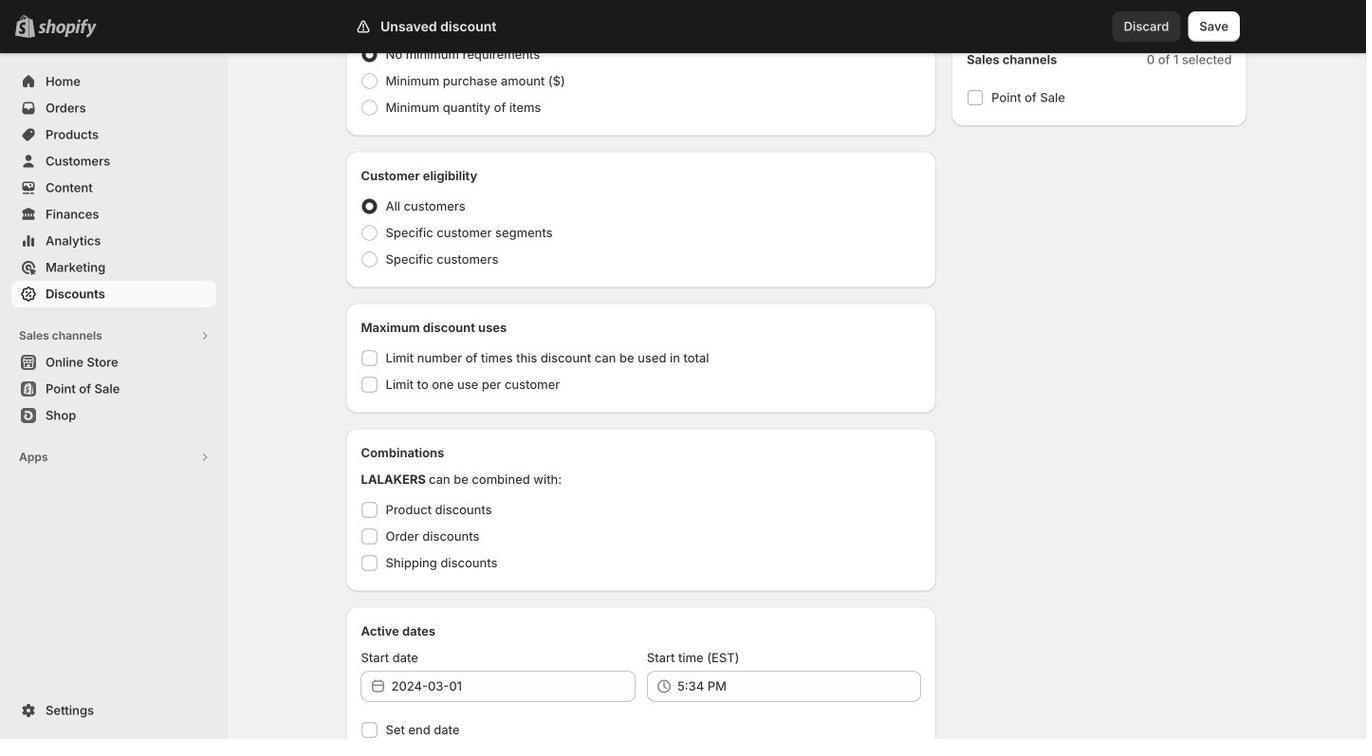 Task type: describe. For each thing, give the bounding box(es) containing it.
Enter time text field
[[677, 671, 922, 702]]

shopify image
[[38, 19, 97, 38]]



Task type: locate. For each thing, give the bounding box(es) containing it.
YYYY-MM-DD text field
[[391, 671, 636, 702]]



Task type: vqa. For each thing, say whether or not it's contained in the screenshot.
'YYYY-MM-DD' text box
yes



